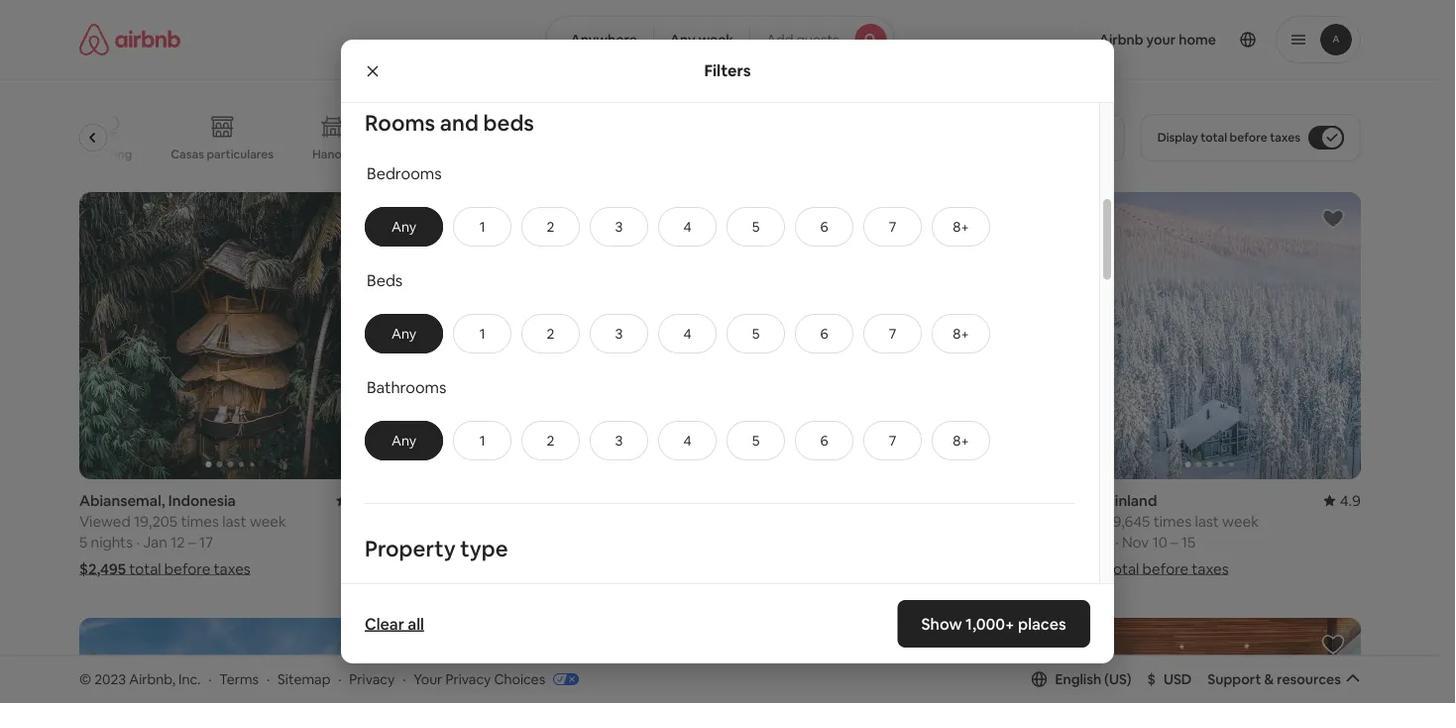 Task type: describe. For each thing, give the bounding box(es) containing it.
terms · sitemap · privacy
[[219, 671, 395, 689]]

kittilä,
[[1059, 491, 1104, 511]]

uvita, osa , costa rica
[[732, 491, 888, 511]]

none search field containing anywhere
[[546, 16, 895, 63]]

taxes inside abiansemal, indonesia viewed 19,205 times last week 5 nights · jan 12 – 17 $2,495 total before taxes
[[214, 560, 251, 579]]

indonesia
[[168, 491, 236, 511]]

4 button for beds
[[658, 314, 717, 354]]

before inside abiansemal, indonesia viewed 19,205 times last week 5 nights · jan 12 – 17 $2,495 total before taxes
[[164, 560, 210, 579]]

add to wishlist: stege, denmark image
[[342, 634, 366, 657]]

before inside kittilä, finland viewed 9,645 times last week 5 nights · nov 10 – 15 $1,060 total before taxes
[[1143, 560, 1189, 579]]

1 for bedrooms
[[480, 218, 485, 236]]

$1,060
[[1059, 560, 1105, 579]]

show 1,000+ places
[[922, 614, 1067, 635]]

5 inside abiansemal, indonesia viewed 19,205 times last week 5 nights · jan 12 – 17 $2,495 total before taxes
[[79, 533, 88, 552]]

english (us) button
[[1032, 671, 1132, 689]]

terms
[[219, 671, 259, 689]]

anywhere button
[[546, 16, 654, 63]]

viewed for abiansemal,
[[79, 512, 131, 531]]

and
[[440, 108, 479, 137]]

any button for bathrooms
[[365, 421, 443, 461]]

privacy link
[[349, 671, 395, 689]]

total inside abiansemal, indonesia viewed 19,205 times last week 5 nights · jan 12 – 17 $2,495 total before taxes
[[129, 560, 161, 579]]

kittilä, finland viewed 9,645 times last week 5 nights · nov 10 – 15 $1,060 total before taxes
[[1059, 491, 1259, 579]]

nights for $2,495
[[91, 533, 133, 552]]

6 for beds
[[820, 325, 829, 343]]

osa
[[776, 491, 803, 511]]

,
[[807, 491, 810, 511]]

sitemap link
[[278, 671, 331, 689]]

2 button for beds
[[522, 314, 580, 354]]

– for abiansemal,
[[188, 533, 196, 552]]

display total before taxes button
[[1141, 114, 1361, 162]]

beds
[[367, 270, 403, 290]]

7 for beds
[[889, 325, 897, 343]]

6 button for bedrooms
[[795, 207, 854, 247]]

inc.
[[178, 671, 201, 689]]

7 button for beds
[[864, 314, 922, 354]]

casas
[[171, 146, 205, 162]]

show map
[[675, 584, 742, 601]]

· right terms link
[[267, 671, 270, 689]]

8+ element for bedrooms
[[953, 218, 969, 236]]

3 button for beds
[[590, 314, 648, 354]]

total inside "display total before taxes" button
[[1201, 130, 1228, 145]]

5 nights · nov 1 – 6 $1,889 total before taxes
[[406, 533, 576, 579]]

8+ for bathrooms
[[953, 432, 969, 450]]

choices
[[494, 671, 545, 689]]

· left your
[[403, 671, 406, 689]]

type
[[460, 535, 508, 563]]

2023
[[94, 671, 126, 689]]

property
[[365, 535, 456, 563]]

6 for bathrooms
[[820, 432, 829, 450]]

nights for $1,060
[[1070, 533, 1112, 552]]

8+ for beds
[[953, 325, 969, 343]]

add guests
[[767, 31, 839, 49]]

4 button for bedrooms
[[658, 207, 717, 247]]

add
[[767, 31, 794, 49]]

any button for beds
[[365, 314, 443, 354]]

particulares
[[207, 146, 274, 162]]

add to wishlist: forde, norway image
[[669, 207, 693, 231]]

finland
[[1107, 491, 1157, 511]]

total inside 5 nights · nov 1 – 6 $1,889 total before taxes
[[454, 560, 486, 579]]

taxes inside kittilä, finland viewed 9,645 times last week 5 nights · nov 10 – 15 $1,060 total before taxes
[[1192, 560, 1229, 579]]

2 for bathrooms
[[547, 432, 555, 450]]

2 button for bathrooms
[[522, 421, 580, 461]]

any element for bedrooms
[[386, 218, 422, 236]]

any element for beds
[[386, 325, 422, 343]]

uvita,
[[732, 491, 773, 511]]

4.9 out of 5 average rating image
[[1324, 491, 1361, 511]]

6 for bedrooms
[[820, 218, 829, 236]]

8+ button for beds
[[932, 314, 991, 354]]

add to wishlist: calaca, philippines image
[[1322, 634, 1346, 657]]

filters
[[704, 60, 751, 81]]

$ usd
[[1148, 671, 1192, 689]]

7 button for bathrooms
[[864, 421, 922, 461]]

4.9
[[1340, 491, 1361, 511]]

forde,
[[406, 491, 450, 511]]

english (us)
[[1056, 671, 1132, 689]]

7 button for bedrooms
[[864, 207, 922, 247]]

4.78
[[1005, 491, 1035, 511]]

add to wishlist: abiansemal, indonesia image
[[342, 207, 366, 231]]

8+ element for beds
[[953, 325, 969, 343]]

4 for bathrooms
[[684, 432, 692, 450]]

4.85 out of 5 average rating image
[[336, 491, 382, 511]]

show 1,000+ places link
[[898, 601, 1091, 648]]

clear all
[[365, 614, 424, 635]]

english
[[1056, 671, 1102, 689]]

any week
[[670, 31, 734, 49]]

forde, norway
[[406, 491, 507, 511]]

rooms
[[365, 108, 435, 137]]

4 button for bathrooms
[[658, 421, 717, 461]]

2 privacy from the left
[[446, 671, 491, 689]]

beds
[[483, 108, 534, 137]]

profile element
[[919, 0, 1361, 79]]

property type
[[365, 535, 508, 563]]

&
[[1265, 671, 1274, 689]]

3 button for bathrooms
[[590, 421, 648, 461]]

5 inside kittilä, finland viewed 9,645 times last week 5 nights · nov 10 – 15 $1,060 total before taxes
[[1059, 533, 1067, 552]]

15
[[1182, 533, 1196, 552]]

© 2023 airbnb, inc. ·
[[79, 671, 212, 689]]

last for nov 10 – 15
[[1195, 512, 1219, 531]]

your privacy choices
[[414, 671, 545, 689]]

1 button for bedrooms
[[453, 207, 512, 247]]

your privacy choices link
[[414, 671, 579, 690]]

add guests button
[[750, 16, 895, 63]]

nov inside 5 nights · nov 1 – 6 $1,889 total before taxes
[[469, 533, 496, 552]]

support & resources button
[[1208, 671, 1361, 689]]

any inside search box
[[670, 31, 696, 49]]

your
[[414, 671, 443, 689]]

1 button for beds
[[453, 314, 512, 354]]

12
[[171, 533, 185, 552]]

6 button for beds
[[795, 314, 854, 354]]

add to wishlist: tulbagh, south africa image
[[995, 634, 1019, 657]]

last for jan 12 – 17
[[222, 512, 246, 531]]

add to wishlist: kittilä, finland image
[[1322, 207, 1346, 231]]

bathrooms
[[367, 377, 447, 397]]

any for bedrooms
[[392, 218, 416, 236]]

norway
[[453, 491, 507, 511]]

map
[[713, 584, 742, 601]]

$1,889
[[406, 560, 451, 579]]

show for show map
[[675, 584, 710, 601]]

– for kittilä,
[[1171, 533, 1178, 552]]

abiansemal, indonesia viewed 19,205 times last week 5 nights · jan 12 – 17 $2,495 total before taxes
[[79, 491, 286, 579]]

group containing casas particulares
[[79, 99, 1021, 176]]

times for 17
[[181, 512, 219, 531]]

sitemap
[[278, 671, 331, 689]]

before inside 5 nights · nov 1 – 6 $1,889 total before taxes
[[490, 560, 536, 579]]



Task type: locate. For each thing, give the bounding box(es) containing it.
1,000+
[[966, 614, 1015, 635]]

· left privacy "link"
[[338, 671, 342, 689]]

1 8+ element from the top
[[953, 218, 969, 236]]

week inside kittilä, finland viewed 9,645 times last week 5 nights · nov 10 – 15 $1,060 total before taxes
[[1223, 512, 1259, 531]]

3 nights from the left
[[1070, 533, 1112, 552]]

3 for beds
[[615, 325, 623, 343]]

2 vertical spatial any element
[[386, 432, 422, 450]]

any button down bedrooms
[[365, 207, 443, 247]]

1 7 from the top
[[889, 218, 897, 236]]

0 vertical spatial 8+ element
[[953, 218, 969, 236]]

show for show 1,000+ places
[[922, 614, 963, 635]]

8+ element for bathrooms
[[953, 432, 969, 450]]

8+
[[953, 218, 969, 236], [953, 325, 969, 343], [953, 432, 969, 450]]

$
[[1148, 671, 1156, 689]]

all
[[408, 614, 424, 635]]

4
[[684, 218, 692, 236], [684, 325, 692, 343], [684, 432, 692, 450]]

nov down norway at bottom
[[469, 533, 496, 552]]

3 2 button from the top
[[522, 421, 580, 461]]

nights up $2,495
[[91, 533, 133, 552]]

2 horizontal spatial week
[[1223, 512, 1259, 531]]

1 vertical spatial 7 button
[[864, 314, 922, 354]]

3 3 button from the top
[[590, 421, 648, 461]]

2 last from the left
[[1195, 512, 1219, 531]]

1 vertical spatial 4 button
[[658, 314, 717, 354]]

1 horizontal spatial nights
[[417, 533, 459, 552]]

7 button
[[864, 207, 922, 247], [864, 314, 922, 354], [864, 421, 922, 461]]

3 any element from the top
[[386, 432, 422, 450]]

privacy down add to wishlist: stege, denmark 'image'
[[349, 671, 395, 689]]

4 for beds
[[684, 325, 692, 343]]

viewed for kittilä,
[[1059, 512, 1110, 531]]

1 vertical spatial 2
[[547, 325, 555, 343]]

week inside any week button
[[699, 31, 734, 49]]

0 horizontal spatial show
[[675, 584, 710, 601]]

1 privacy from the left
[[349, 671, 395, 689]]

3 1 button from the top
[[453, 421, 512, 461]]

· down 9,645
[[1116, 533, 1119, 552]]

0 vertical spatial any button
[[365, 207, 443, 247]]

1 for bathrooms
[[480, 432, 485, 450]]

1 vertical spatial 1 button
[[453, 314, 512, 354]]

1 3 from the top
[[615, 218, 623, 236]]

1 last from the left
[[222, 512, 246, 531]]

1 7 button from the top
[[864, 207, 922, 247]]

1 horizontal spatial show
[[922, 614, 963, 635]]

times down indonesia
[[181, 512, 219, 531]]

last up 15
[[1195, 512, 1219, 531]]

before right "display"
[[1230, 130, 1268, 145]]

4.85
[[352, 491, 382, 511]]

0 vertical spatial 7
[[889, 218, 897, 236]]

2 for bedrooms
[[547, 218, 555, 236]]

0 horizontal spatial –
[[188, 533, 196, 552]]

3 8+ from the top
[[953, 432, 969, 450]]

1
[[480, 218, 485, 236], [480, 325, 485, 343], [480, 432, 485, 450], [500, 533, 506, 552]]

· inside 5 nights · nov 1 – 6 $1,889 total before taxes
[[463, 533, 466, 552]]

0 horizontal spatial nights
[[91, 533, 133, 552]]

any element
[[386, 218, 422, 236], [386, 325, 422, 343], [386, 432, 422, 450]]

any button up bathrooms
[[365, 314, 443, 354]]

0 vertical spatial 3
[[615, 218, 623, 236]]

2 vertical spatial 8+
[[953, 432, 969, 450]]

2 button
[[522, 207, 580, 247], [522, 314, 580, 354], [522, 421, 580, 461]]

taxes inside button
[[1270, 130, 1301, 145]]

1 horizontal spatial last
[[1195, 512, 1219, 531]]

times
[[181, 512, 219, 531], [1154, 512, 1192, 531]]

0 horizontal spatial viewed
[[79, 512, 131, 531]]

any for beds
[[392, 325, 416, 343]]

– left 15
[[1171, 533, 1178, 552]]

2 any button from the top
[[365, 314, 443, 354]]

1 vertical spatial 6 button
[[795, 314, 854, 354]]

(us)
[[1105, 671, 1132, 689]]

0 horizontal spatial last
[[222, 512, 246, 531]]

· down the forde, norway
[[463, 533, 466, 552]]

2 1 button from the top
[[453, 314, 512, 354]]

2 vertical spatial 7
[[889, 432, 897, 450]]

8+ element
[[953, 218, 969, 236], [953, 325, 969, 343], [953, 432, 969, 450]]

1 4 button from the top
[[658, 207, 717, 247]]

last
[[222, 512, 246, 531], [1195, 512, 1219, 531]]

1 for beds
[[480, 325, 485, 343]]

display
[[1158, 130, 1199, 145]]

8+ for bedrooms
[[953, 218, 969, 236]]

1 horizontal spatial times
[[1154, 512, 1192, 531]]

2 2 from the top
[[547, 325, 555, 343]]

times inside abiansemal, indonesia viewed 19,205 times last week 5 nights · jan 12 – 17 $2,495 total before taxes
[[181, 512, 219, 531]]

1 8+ button from the top
[[932, 207, 991, 247]]

before down norway at bottom
[[490, 560, 536, 579]]

3 5 button from the top
[[727, 421, 785, 461]]

last down indonesia
[[222, 512, 246, 531]]

1 nov from the left
[[469, 533, 496, 552]]

jan
[[143, 533, 167, 552]]

week
[[699, 31, 734, 49], [250, 512, 286, 531], [1223, 512, 1259, 531]]

3 4 from the top
[[684, 432, 692, 450]]

6 inside 5 nights · nov 1 – 6 $1,889 total before taxes
[[520, 533, 529, 552]]

2 3 button from the top
[[590, 314, 648, 354]]

1 vertical spatial any element
[[386, 325, 422, 343]]

2 nights from the left
[[417, 533, 459, 552]]

1 any element from the top
[[386, 218, 422, 236]]

0 vertical spatial 5 button
[[727, 207, 785, 247]]

total right the $1,060
[[1108, 560, 1140, 579]]

1 vertical spatial 8+ element
[[953, 325, 969, 343]]

0 vertical spatial 3 button
[[590, 207, 648, 247]]

2 button for bedrooms
[[522, 207, 580, 247]]

rooms and beds
[[365, 108, 534, 137]]

5 button for beds
[[727, 314, 785, 354]]

1 button for bathrooms
[[453, 421, 512, 461]]

0 vertical spatial show
[[675, 584, 710, 601]]

usd
[[1164, 671, 1192, 689]]

4.87 out of 5 average rating image
[[663, 491, 708, 511]]

nov down 9,645
[[1122, 533, 1149, 552]]

times for 15
[[1154, 512, 1192, 531]]

2 5 button from the top
[[727, 314, 785, 354]]

1 vertical spatial 3 button
[[590, 314, 648, 354]]

3 for bedrooms
[[615, 218, 623, 236]]

0 horizontal spatial privacy
[[349, 671, 395, 689]]

anywhere
[[571, 31, 637, 49]]

viewed down kittilä,
[[1059, 512, 1110, 531]]

3 for bathrooms
[[615, 432, 623, 450]]

before down 12
[[164, 560, 210, 579]]

2 times from the left
[[1154, 512, 1192, 531]]

17
[[199, 533, 213, 552]]

1 any button from the top
[[365, 207, 443, 247]]

any button for bedrooms
[[365, 207, 443, 247]]

total inside kittilä, finland viewed 9,645 times last week 5 nights · nov 10 – 15 $1,060 total before taxes
[[1108, 560, 1140, 579]]

2 vertical spatial 4
[[684, 432, 692, 450]]

1 2 from the top
[[547, 218, 555, 236]]

1 horizontal spatial week
[[699, 31, 734, 49]]

2 vertical spatial 8+ element
[[953, 432, 969, 450]]

1 – from the left
[[188, 533, 196, 552]]

any
[[670, 31, 696, 49], [392, 218, 416, 236], [392, 325, 416, 343], [392, 432, 416, 450]]

1 horizontal spatial nov
[[1122, 533, 1149, 552]]

any right anywhere at the left top of the page
[[670, 31, 696, 49]]

1 nights from the left
[[91, 533, 133, 552]]

1 vertical spatial 8+ button
[[932, 314, 991, 354]]

taxes inside 5 nights · nov 1 – 6 $1,889 total before taxes
[[539, 560, 576, 579]]

0 vertical spatial 1 button
[[453, 207, 512, 247]]

2 8+ button from the top
[[932, 314, 991, 354]]

1 4 from the top
[[684, 218, 692, 236]]

airbnb,
[[129, 671, 175, 689]]

2 vertical spatial 3 button
[[590, 421, 648, 461]]

week inside abiansemal, indonesia viewed 19,205 times last week 5 nights · jan 12 – 17 $2,495 total before taxes
[[250, 512, 286, 531]]

©
[[79, 671, 91, 689]]

guests
[[797, 31, 839, 49]]

any button down bathrooms
[[365, 421, 443, 461]]

show left 1,000+
[[922, 614, 963, 635]]

times inside kittilä, finland viewed 9,645 times last week 5 nights · nov 10 – 15 $1,060 total before taxes
[[1154, 512, 1192, 531]]

2 3 from the top
[[615, 325, 623, 343]]

8+ button
[[932, 207, 991, 247], [932, 314, 991, 354], [932, 421, 991, 461]]

privacy right your
[[446, 671, 491, 689]]

2 8+ element from the top
[[953, 325, 969, 343]]

1 times from the left
[[181, 512, 219, 531]]

· left jan
[[136, 533, 140, 552]]

2 8+ from the top
[[953, 325, 969, 343]]

any element down bathrooms
[[386, 432, 422, 450]]

2 vertical spatial 8+ button
[[932, 421, 991, 461]]

0 vertical spatial 2
[[547, 218, 555, 236]]

before
[[1230, 130, 1268, 145], [164, 560, 210, 579], [490, 560, 536, 579], [1143, 560, 1189, 579]]

6 button for bathrooms
[[795, 421, 854, 461]]

3 6 button from the top
[[795, 421, 854, 461]]

1 vertical spatial 7
[[889, 325, 897, 343]]

3
[[615, 218, 623, 236], [615, 325, 623, 343], [615, 432, 623, 450]]

2 vertical spatial 5 button
[[727, 421, 785, 461]]

0 vertical spatial 2 button
[[522, 207, 580, 247]]

support
[[1208, 671, 1262, 689]]

1 vertical spatial 3
[[615, 325, 623, 343]]

0 vertical spatial 6 button
[[795, 207, 854, 247]]

2 horizontal spatial nights
[[1070, 533, 1112, 552]]

2 4 from the top
[[684, 325, 692, 343]]

1 vertical spatial show
[[922, 614, 963, 635]]

1 1 button from the top
[[453, 207, 512, 247]]

3 2 from the top
[[547, 432, 555, 450]]

7
[[889, 218, 897, 236], [889, 325, 897, 343], [889, 432, 897, 450]]

5 button
[[727, 207, 785, 247], [727, 314, 785, 354], [727, 421, 785, 461]]

1 viewed from the left
[[79, 512, 131, 531]]

nights up $1,889
[[417, 533, 459, 552]]

2 for beds
[[547, 325, 555, 343]]

–
[[188, 533, 196, 552], [509, 533, 517, 552], [1171, 533, 1178, 552]]

1 6 button from the top
[[795, 207, 854, 247]]

– inside abiansemal, indonesia viewed 19,205 times last week 5 nights · jan 12 – 17 $2,495 total before taxes
[[188, 533, 196, 552]]

0 vertical spatial 7 button
[[864, 207, 922, 247]]

nov inside kittilä, finland viewed 9,645 times last week 5 nights · nov 10 – 15 $1,060 total before taxes
[[1122, 533, 1149, 552]]

nov
[[469, 533, 496, 552], [1122, 533, 1149, 552]]

any up bathrooms
[[392, 325, 416, 343]]

– inside 5 nights · nov 1 – 6 $1,889 total before taxes
[[509, 533, 517, 552]]

0 horizontal spatial week
[[250, 512, 286, 531]]

5 inside 5 nights · nov 1 – 6 $1,889 total before taxes
[[406, 533, 414, 552]]

before down 10
[[1143, 560, 1189, 579]]

1 horizontal spatial privacy
[[446, 671, 491, 689]]

4 for bedrooms
[[684, 218, 692, 236]]

2 vertical spatial 3
[[615, 432, 623, 450]]

times up 10
[[1154, 512, 1192, 531]]

before inside button
[[1230, 130, 1268, 145]]

3 button
[[590, 207, 648, 247], [590, 314, 648, 354], [590, 421, 648, 461]]

4.87
[[678, 491, 708, 511]]

0 horizontal spatial times
[[181, 512, 219, 531]]

1 5 button from the top
[[727, 207, 785, 247]]

10
[[1153, 533, 1168, 552]]

2 7 button from the top
[[864, 314, 922, 354]]

nights inside 5 nights · nov 1 – 6 $1,889 total before taxes
[[417, 533, 459, 552]]

2 vertical spatial any button
[[365, 421, 443, 461]]

0 vertical spatial 4 button
[[658, 207, 717, 247]]

2 vertical spatial 2
[[547, 432, 555, 450]]

terms link
[[219, 671, 259, 689]]

clear all button
[[355, 605, 434, 644]]

support & resources
[[1208, 671, 1342, 689]]

5 button for bathrooms
[[727, 421, 785, 461]]

resources
[[1277, 671, 1342, 689]]

1 8+ from the top
[[953, 218, 969, 236]]

viewed inside abiansemal, indonesia viewed 19,205 times last week 5 nights · jan 12 – 17 $2,495 total before taxes
[[79, 512, 131, 531]]

8+ button for bathrooms
[[932, 421, 991, 461]]

2 vertical spatial 1 button
[[453, 421, 512, 461]]

1 2 button from the top
[[522, 207, 580, 247]]

1 3 button from the top
[[590, 207, 648, 247]]

3 – from the left
[[1171, 533, 1178, 552]]

1 vertical spatial 4
[[684, 325, 692, 343]]

any element right "add to wishlist: abiansemal, indonesia" icon
[[386, 218, 422, 236]]

casas particulares
[[171, 146, 274, 162]]

None search field
[[546, 16, 895, 63]]

show inside show 1,000+ places link
[[922, 614, 963, 635]]

0 vertical spatial 8+ button
[[932, 207, 991, 247]]

week for kittilä, finland viewed 9,645 times last week 5 nights · nov 10 – 15 $1,060 total before taxes
[[1223, 512, 1259, 531]]

9,645
[[1113, 512, 1151, 531]]

costa
[[814, 491, 855, 511]]

– inside kittilä, finland viewed 9,645 times last week 5 nights · nov 10 – 15 $1,060 total before taxes
[[1171, 533, 1178, 552]]

nights up the $1,060
[[1070, 533, 1112, 552]]

last inside abiansemal, indonesia viewed 19,205 times last week 5 nights · jan 12 – 17 $2,495 total before taxes
[[222, 512, 246, 531]]

4 button
[[658, 207, 717, 247], [658, 314, 717, 354], [658, 421, 717, 461]]

nights inside kittilä, finland viewed 9,645 times last week 5 nights · nov 10 – 15 $1,060 total before taxes
[[1070, 533, 1112, 552]]

1 vertical spatial 8+
[[953, 325, 969, 343]]

– right type at the left of page
[[509, 533, 517, 552]]

$2,495
[[79, 560, 126, 579]]

3 8+ element from the top
[[953, 432, 969, 450]]

any button
[[365, 207, 443, 247], [365, 314, 443, 354], [365, 421, 443, 461]]

7 for bathrooms
[[889, 432, 897, 450]]

total down jan
[[129, 560, 161, 579]]

group
[[79, 99, 1021, 176], [79, 192, 382, 480], [406, 192, 708, 480], [732, 192, 1035, 480], [1059, 192, 1361, 480], [79, 619, 382, 704], [406, 619, 708, 704], [732, 619, 1035, 704], [1059, 619, 1361, 704]]

· inside kittilä, finland viewed 9,645 times last week 5 nights · nov 10 – 15 $1,060 total before taxes
[[1116, 533, 1119, 552]]

show inside show map button
[[675, 584, 710, 601]]

last inside kittilä, finland viewed 9,645 times last week 5 nights · nov 10 – 15 $1,060 total before taxes
[[1195, 512, 1219, 531]]

2 – from the left
[[509, 533, 517, 552]]

2 6 button from the top
[[795, 314, 854, 354]]

7 for bedrooms
[[889, 218, 897, 236]]

· inside abiansemal, indonesia viewed 19,205 times last week 5 nights · jan 12 – 17 $2,495 total before taxes
[[136, 533, 140, 552]]

3 3 from the top
[[615, 432, 623, 450]]

– left 17
[[188, 533, 196, 552]]

viewed down abiansemal,
[[79, 512, 131, 531]]

1 button
[[453, 207, 512, 247], [453, 314, 512, 354], [453, 421, 512, 461]]

total
[[1201, 130, 1228, 145], [129, 560, 161, 579], [454, 560, 486, 579], [1108, 560, 1140, 579]]

0 vertical spatial 4
[[684, 218, 692, 236]]

any week button
[[653, 16, 751, 63]]

0 horizontal spatial nov
[[469, 533, 496, 552]]

4.78 out of 5 average rating image
[[989, 491, 1035, 511]]

19,205
[[134, 512, 178, 531]]

display total before taxes
[[1158, 130, 1301, 145]]

2 7 from the top
[[889, 325, 897, 343]]

2 horizontal spatial –
[[1171, 533, 1178, 552]]

1 vertical spatial 5 button
[[727, 314, 785, 354]]

nights inside abiansemal, indonesia viewed 19,205 times last week 5 nights · jan 12 – 17 $2,495 total before taxes
[[91, 533, 133, 552]]

3 7 from the top
[[889, 432, 897, 450]]

privacy
[[349, 671, 395, 689], [446, 671, 491, 689]]

2 vertical spatial 6 button
[[795, 421, 854, 461]]

1 vertical spatial 2 button
[[522, 314, 580, 354]]

8+ button for bedrooms
[[932, 207, 991, 247]]

3 4 button from the top
[[658, 421, 717, 461]]

1 inside 5 nights · nov 1 – 6 $1,889 total before taxes
[[500, 533, 506, 552]]

0 vertical spatial any element
[[386, 218, 422, 236]]

abiansemal,
[[79, 491, 165, 511]]

2 4 button from the top
[[658, 314, 717, 354]]

2 nov from the left
[[1122, 533, 1149, 552]]

places
[[1019, 614, 1067, 635]]

0 vertical spatial 8+
[[953, 218, 969, 236]]

any for bathrooms
[[392, 432, 416, 450]]

3 any button from the top
[[365, 421, 443, 461]]

rica
[[858, 491, 888, 511]]

5 button for bedrooms
[[727, 207, 785, 247]]

3 7 button from the top
[[864, 421, 922, 461]]

show map button
[[655, 569, 786, 616]]

any down bathrooms
[[392, 432, 416, 450]]

any element up bathrooms
[[386, 325, 422, 343]]

3 8+ button from the top
[[932, 421, 991, 461]]

2 2 button from the top
[[522, 314, 580, 354]]

1 horizontal spatial viewed
[[1059, 512, 1110, 531]]

1 vertical spatial any button
[[365, 314, 443, 354]]

hanoks
[[313, 147, 355, 162]]

any right "add to wishlist: abiansemal, indonesia" icon
[[392, 218, 416, 236]]

viewed inside kittilä, finland viewed 9,645 times last week 5 nights · nov 10 – 15 $1,060 total before taxes
[[1059, 512, 1110, 531]]

filters dialog
[[341, 40, 1114, 704]]

show
[[675, 584, 710, 601], [922, 614, 963, 635]]

2 vertical spatial 2 button
[[522, 421, 580, 461]]

bedrooms
[[367, 163, 442, 183]]

3 button for bedrooms
[[590, 207, 648, 247]]

· right inc.
[[208, 671, 212, 689]]

total right "display"
[[1201, 130, 1228, 145]]

any element for bathrooms
[[386, 432, 422, 450]]

2 viewed from the left
[[1059, 512, 1110, 531]]

2 any element from the top
[[386, 325, 422, 343]]

week for abiansemal, indonesia viewed 19,205 times last week 5 nights · jan 12 – 17 $2,495 total before taxes
[[250, 512, 286, 531]]

1 horizontal spatial –
[[509, 533, 517, 552]]

golfing
[[91, 147, 133, 162]]

clear
[[365, 614, 404, 635]]

2 vertical spatial 4 button
[[658, 421, 717, 461]]

show left map
[[675, 584, 710, 601]]

total right $1,889
[[454, 560, 486, 579]]

2 vertical spatial 7 button
[[864, 421, 922, 461]]



Task type: vqa. For each thing, say whether or not it's contained in the screenshot.
Bedrooms's the 4 button
yes



